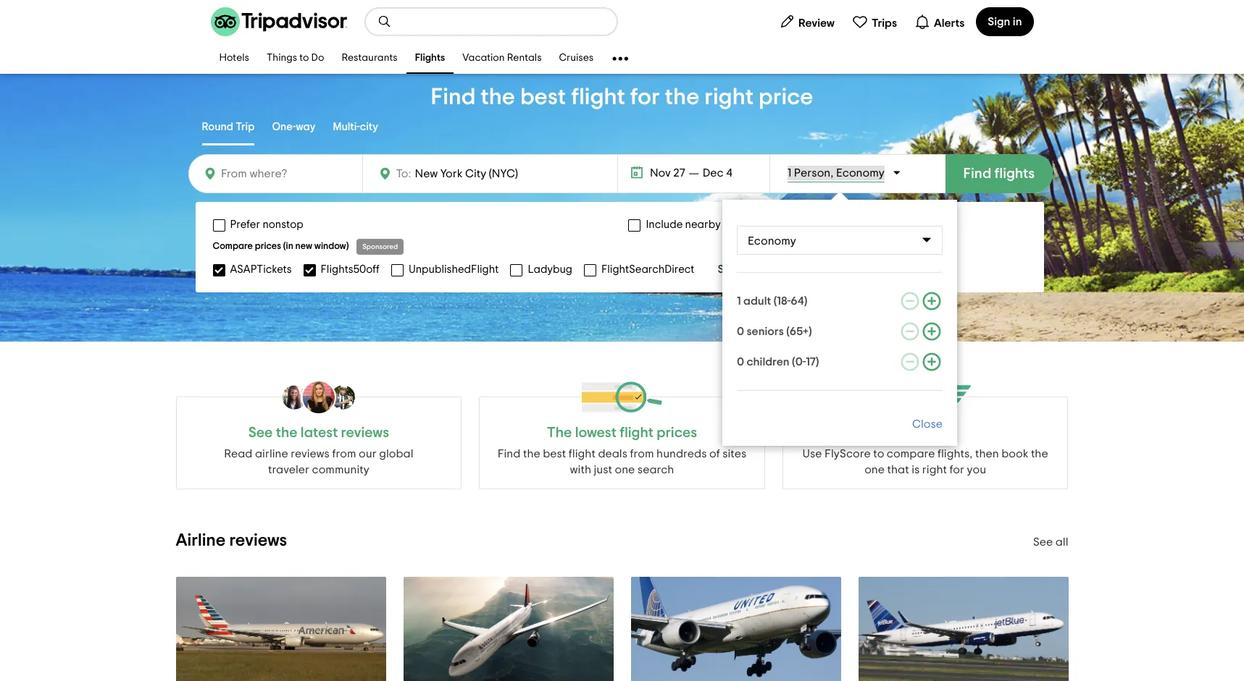 Task type: locate. For each thing, give the bounding box(es) containing it.
1 vertical spatial all
[[1055, 537, 1068, 548]]

(0-
[[792, 356, 806, 368]]

compare prices (in new window)
[[213, 242, 349, 251]]

0 horizontal spatial reviews
[[229, 533, 287, 550]]

just
[[594, 464, 612, 476]]

dec
[[703, 167, 724, 179]]

flyscore up the compare
[[897, 426, 954, 441]]

0
[[737, 326, 744, 338], [737, 356, 744, 368]]

1 horizontal spatial flyscore
[[897, 426, 954, 441]]

2 horizontal spatial find
[[963, 167, 991, 181]]

review link
[[773, 7, 841, 36]]

to
[[299, 53, 309, 63], [873, 448, 884, 460]]

To where? text field
[[411, 164, 528, 183]]

multi-city
[[333, 122, 378, 132]]

right inside use flyscore to compare flights, then book the one that is right for you
[[922, 464, 947, 476]]

1 horizontal spatial 1
[[788, 167, 791, 179]]

None search field
[[366, 9, 616, 35]]

hundreds
[[657, 448, 707, 460]]

reviews inside read airline reviews from our global traveler community
[[291, 448, 330, 460]]

the lowest flight prices
[[547, 426, 697, 441]]

select
[[718, 264, 751, 275]]

0 vertical spatial economy
[[836, 167, 884, 179]]

1 horizontal spatial find
[[498, 448, 521, 460]]

find for find the best flight deals from hundreds of sites with just one search
[[498, 448, 521, 460]]

1 vertical spatial find
[[963, 167, 991, 181]]

1 horizontal spatial reviews
[[291, 448, 330, 460]]

new
[[295, 242, 312, 251]]

0 left children
[[737, 356, 744, 368]]

the inside use flyscore to compare flights, then book the one that is right for you
[[1031, 448, 1048, 460]]

compare
[[213, 242, 253, 251]]

2 0 from the top
[[737, 356, 744, 368]]

flightsearchdirect
[[601, 264, 694, 275]]

include nearby airports
[[646, 220, 763, 230]]

to left do
[[299, 53, 309, 63]]

alerts
[[934, 17, 965, 29]]

27
[[673, 167, 685, 179]]

0 vertical spatial to
[[299, 53, 309, 63]]

reviews up our
[[341, 426, 389, 441]]

1 vertical spatial best
[[543, 448, 566, 460]]

0 vertical spatial reviews
[[341, 426, 389, 441]]

to up one
[[873, 448, 884, 460]]

1 vertical spatial reviews
[[291, 448, 330, 460]]

cruises
[[559, 53, 594, 63]]

airline
[[255, 448, 288, 460]]

round trip
[[202, 122, 255, 132]]

0 horizontal spatial from
[[332, 448, 356, 460]]

the inside find the best flight deals from hundreds of sites with just one search
[[523, 448, 540, 460]]

find for find the best flight for the right price
[[431, 85, 476, 109]]

economy right ,
[[836, 167, 884, 179]]

0 vertical spatial flight
[[571, 85, 625, 109]]

1 horizontal spatial to
[[873, 448, 884, 460]]

sponsored
[[362, 243, 398, 251]]

1 vertical spatial see
[[1033, 537, 1053, 548]]

nearby
[[685, 220, 721, 230]]

0 horizontal spatial find
[[431, 85, 476, 109]]

ladybug
[[528, 264, 572, 275]]

lowest
[[575, 426, 616, 441]]

flyscore up one
[[825, 448, 871, 460]]

trip
[[236, 122, 255, 132]]

from up one search
[[630, 448, 654, 460]]

one-way link
[[272, 111, 316, 146]]

0 horizontal spatial see
[[248, 426, 273, 441]]

best
[[520, 85, 566, 109], [543, 448, 566, 460]]

see
[[248, 426, 273, 441], [1033, 537, 1053, 548]]

best down the the
[[543, 448, 566, 460]]

for you
[[950, 464, 986, 476]]

1 horizontal spatial all
[[1055, 537, 1068, 548]]

0 vertical spatial find
[[431, 85, 476, 109]]

find
[[431, 85, 476, 109], [963, 167, 991, 181], [498, 448, 521, 460]]

1 left person
[[788, 167, 791, 179]]

find inside button
[[963, 167, 991, 181]]

2 from from the left
[[630, 448, 654, 460]]

the for see the latest reviews
[[276, 426, 297, 441]]

all
[[753, 264, 766, 275], [1055, 537, 1068, 548]]

select all
[[718, 264, 766, 275]]

things to do
[[267, 53, 324, 63]]

airline reviews link
[[176, 533, 287, 550]]

flight for deals
[[569, 448, 596, 460]]

flight inside find the best flight deals from hundreds of sites with just one search
[[569, 448, 596, 460]]

1 left adult
[[737, 296, 741, 307]]

2 horizontal spatial reviews
[[341, 426, 389, 441]]

1 vertical spatial to
[[873, 448, 884, 460]]

reviews up traveler community
[[291, 448, 330, 460]]

0 horizontal spatial flyscore
[[825, 448, 871, 460]]

search image
[[377, 14, 392, 29]]

17)
[[806, 356, 819, 368]]

flight for for
[[571, 85, 625, 109]]

find the best flight deals from hundreds of sites with just one search
[[498, 448, 747, 476]]

0 vertical spatial all
[[753, 264, 766, 275]]

economy down airports
[[748, 235, 796, 247]]

1 vertical spatial flyscore
[[825, 448, 871, 460]]

find inside find the best flight deals from hundreds of sites with just one search
[[498, 448, 521, 460]]

flights
[[994, 167, 1035, 181]]

adult
[[743, 296, 771, 307]]

1 vertical spatial right
[[922, 464, 947, 476]]

flight
[[571, 85, 625, 109], [569, 448, 596, 460]]

0 vertical spatial flyscore
[[897, 426, 954, 441]]

best down rentals on the left of page
[[520, 85, 566, 109]]

the
[[481, 85, 515, 109], [665, 85, 699, 109], [276, 426, 297, 441], [523, 448, 540, 460], [1031, 448, 1048, 460]]

0 vertical spatial best
[[520, 85, 566, 109]]

0 vertical spatial 0
[[737, 326, 744, 338]]

asaptickets
[[230, 264, 292, 275]]

best inside find the best flight deals from hundreds of sites with just one search
[[543, 448, 566, 460]]

window)
[[314, 242, 349, 251]]

,
[[831, 167, 833, 179]]

0 vertical spatial 1
[[788, 167, 791, 179]]

from
[[332, 448, 356, 460], [630, 448, 654, 460]]

0 horizontal spatial 1
[[737, 296, 741, 307]]

0 vertical spatial right
[[704, 85, 754, 109]]

find flights button
[[945, 154, 1053, 193]]

restaurants link
[[333, 43, 406, 74]]

1 vertical spatial 1
[[737, 296, 741, 307]]

right
[[704, 85, 754, 109], [922, 464, 947, 476]]

0 vertical spatial see
[[248, 426, 273, 441]]

price
[[759, 85, 813, 109]]

From where? text field
[[217, 164, 354, 184]]

1 horizontal spatial from
[[630, 448, 654, 460]]

best for deals
[[543, 448, 566, 460]]

reviews right airline
[[229, 533, 287, 550]]

right left price
[[704, 85, 754, 109]]

flyscore
[[897, 426, 954, 441], [825, 448, 871, 460]]

airline
[[176, 533, 226, 550]]

airline reviews
[[176, 533, 287, 550]]

right right is
[[922, 464, 947, 476]]

do
[[311, 53, 324, 63]]

the
[[547, 426, 572, 441]]

1 horizontal spatial see
[[1033, 537, 1053, 548]]

from left our
[[332, 448, 356, 460]]

0 horizontal spatial economy
[[748, 235, 796, 247]]

1 from from the left
[[332, 448, 356, 460]]

1 0 from the top
[[737, 326, 744, 338]]

0 left seniors
[[737, 326, 744, 338]]

flight up the with
[[569, 448, 596, 460]]

0 horizontal spatial right
[[704, 85, 754, 109]]

1 vertical spatial flight
[[569, 448, 596, 460]]

see for see the latest reviews
[[248, 426, 273, 441]]

1 horizontal spatial right
[[922, 464, 947, 476]]

2 vertical spatial find
[[498, 448, 521, 460]]

find the best flight for the right price
[[431, 85, 813, 109]]

flights
[[415, 53, 445, 63]]

include
[[646, 220, 683, 230]]

global
[[379, 448, 413, 460]]

city
[[360, 122, 378, 132]]

0 horizontal spatial all
[[753, 264, 766, 275]]

one-way
[[272, 122, 316, 132]]

flight down cruises link
[[571, 85, 625, 109]]

1 vertical spatial 0
[[737, 356, 744, 368]]

4
[[726, 167, 732, 179]]

0 horizontal spatial to
[[299, 53, 309, 63]]

1
[[788, 167, 791, 179], [737, 296, 741, 307]]



Task type: vqa. For each thing, say whether or not it's contained in the screenshot.
"Multi-city" Link on the top of page
yes



Task type: describe. For each thing, give the bounding box(es) containing it.
prefer
[[230, 220, 260, 230]]

deals
[[598, 448, 627, 460]]

use
[[803, 448, 822, 460]]

the for find the best flight for the right price
[[481, 85, 515, 109]]

vacation
[[462, 53, 505, 63]]

things to do link
[[258, 43, 333, 74]]

restaurants
[[342, 53, 398, 63]]

tripadvisor image
[[210, 7, 347, 36]]

1 person , economy
[[788, 167, 884, 179]]

with
[[570, 464, 591, 476]]

nov
[[650, 167, 671, 179]]

find for find flights
[[963, 167, 991, 181]]

1 for 1 adult (18-64)
[[737, 296, 741, 307]]

0 children (0-17)
[[737, 356, 819, 368]]

vacation rentals link
[[454, 43, 550, 74]]

read airline reviews from our global traveler community
[[224, 448, 413, 476]]

one-
[[272, 122, 296, 132]]

trips link
[[846, 7, 903, 36]]

find flights
[[963, 167, 1035, 181]]

compare
[[887, 448, 935, 460]]

sign
[[988, 16, 1010, 28]]

nov 27
[[650, 167, 685, 179]]

hotels link
[[210, 43, 258, 74]]

flyscore inside use flyscore to compare flights, then book the one that is right for you
[[825, 448, 871, 460]]

trips
[[872, 17, 897, 29]]

one
[[865, 464, 885, 476]]

dec 4
[[703, 167, 732, 179]]

1 vertical spatial economy
[[748, 235, 796, 247]]

all for see all
[[1055, 537, 1068, 548]]

latest
[[301, 426, 338, 441]]

sign in link
[[976, 7, 1034, 36]]

traveler community
[[268, 464, 369, 476]]

round
[[202, 122, 233, 132]]

sites
[[723, 448, 747, 460]]

best for for
[[520, 85, 566, 109]]

(18-
[[774, 296, 791, 307]]

0 seniors (65+)
[[737, 326, 812, 338]]

airports
[[723, 220, 763, 230]]

0 for 0 children (0-17)
[[737, 356, 744, 368]]

flights,
[[938, 448, 973, 460]]

round trip link
[[202, 111, 255, 146]]

1 horizontal spatial economy
[[836, 167, 884, 179]]

the for find the best flight deals from hundreds of sites with just one search
[[523, 448, 540, 460]]

book
[[1001, 448, 1028, 460]]

(in
[[283, 242, 293, 251]]

1 adult (18-64)
[[737, 296, 807, 307]]

then
[[975, 448, 999, 460]]

cruises link
[[550, 43, 602, 74]]

1 for 1 person , economy
[[788, 167, 791, 179]]

from inside find the best flight deals from hundreds of sites with just one search
[[630, 448, 654, 460]]

read
[[224, 448, 252, 460]]

see all link
[[1033, 537, 1068, 548]]

in
[[1013, 16, 1022, 28]]

flights50off
[[321, 264, 380, 275]]

see for see all
[[1033, 537, 1053, 548]]

prefer nonstop
[[230, 220, 303, 230]]

hotels
[[219, 53, 249, 63]]

see all
[[1033, 537, 1068, 548]]

prices
[[255, 242, 281, 251]]

rentals
[[507, 53, 542, 63]]

person
[[794, 167, 831, 179]]

64)
[[791, 296, 807, 307]]

review
[[798, 17, 835, 29]]

of
[[709, 448, 720, 460]]

flight prices
[[620, 426, 697, 441]]

to:
[[396, 168, 411, 180]]

one search
[[615, 464, 674, 476]]

children
[[747, 356, 789, 368]]

close
[[912, 419, 943, 430]]

to inside use flyscore to compare flights, then book the one that is right for you
[[873, 448, 884, 460]]

2 vertical spatial reviews
[[229, 533, 287, 550]]

from inside read airline reviews from our global traveler community
[[332, 448, 356, 460]]

things
[[267, 53, 297, 63]]

sign in
[[988, 16, 1022, 28]]

use flyscore to compare flights, then book the one that is right for you
[[803, 448, 1048, 476]]

our
[[359, 448, 377, 460]]

see the latest reviews
[[248, 426, 389, 441]]

(65+)
[[786, 326, 812, 338]]

seniors
[[747, 326, 784, 338]]

all for select all
[[753, 264, 766, 275]]

alerts link
[[909, 7, 970, 36]]

nonstop
[[263, 220, 303, 230]]

multi-city link
[[333, 111, 378, 146]]

way
[[296, 122, 316, 132]]

0 for 0 seniors (65+)
[[737, 326, 744, 338]]



